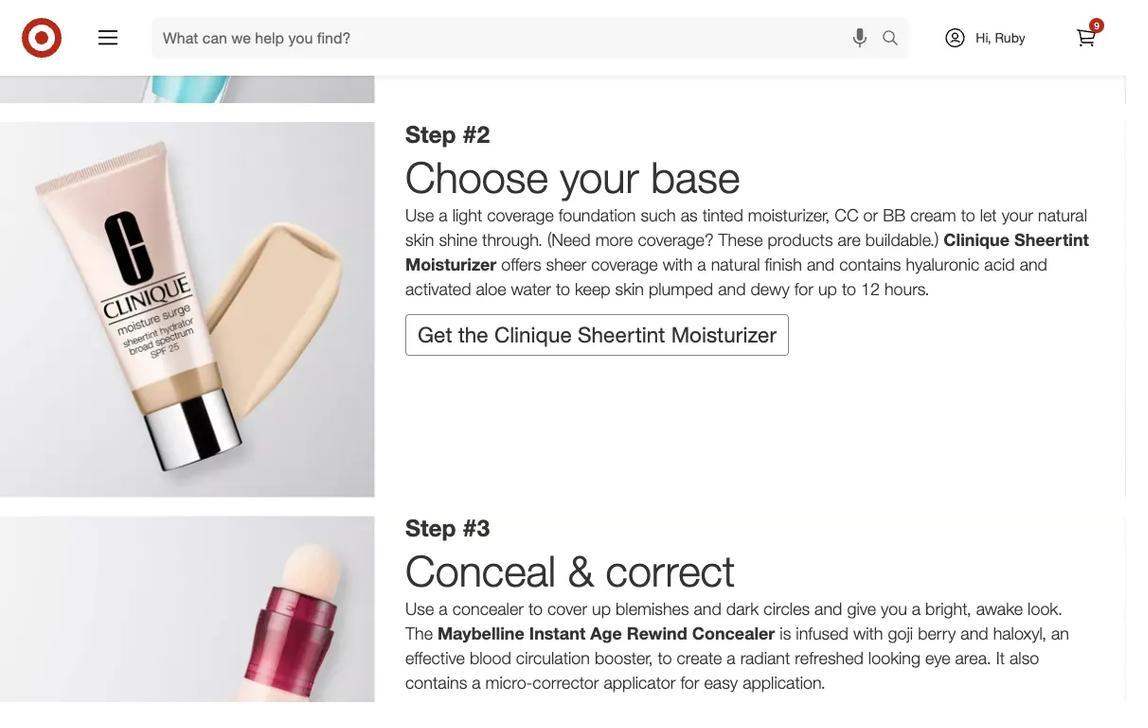 Task type: vqa. For each thing, say whether or not it's contained in the screenshot.
Step
yes



Task type: locate. For each thing, give the bounding box(es) containing it.
with down coverage?
[[663, 254, 693, 274]]

1 vertical spatial coverage
[[591, 254, 658, 274]]

step left #3
[[405, 514, 456, 543]]

choose
[[405, 151, 548, 203]]

your up foundation
[[560, 151, 639, 203]]

0 horizontal spatial up
[[592, 599, 611, 620]]

for down finish
[[794, 278, 814, 299]]

offers
[[501, 254, 541, 274]]

0 vertical spatial your
[[560, 151, 639, 203]]

1 use from the top
[[405, 205, 434, 225]]

1 horizontal spatial natural
[[1038, 205, 1087, 225]]

for down create on the bottom of the page
[[680, 673, 700, 693]]

a left light
[[439, 205, 448, 225]]

and left dewy
[[718, 278, 746, 299]]

contains up 12
[[839, 254, 901, 274]]

0 horizontal spatial natural
[[711, 254, 760, 274]]

to down sheer
[[556, 278, 570, 299]]

use inside use a light coverage foundation such as tinted moisturizer, cc or bb cream to let your natural skin shine through. (need more coverage? these products are buildable.)
[[405, 205, 434, 225]]

0 vertical spatial contains
[[839, 254, 901, 274]]

step for conceal & correct
[[405, 514, 456, 543]]

cc
[[835, 205, 859, 225]]

are
[[838, 229, 861, 250]]

0 vertical spatial natural
[[1038, 205, 1087, 225]]

aloe
[[476, 278, 506, 299]]

moisturizer down offers sheer coverage with a natural finish and contains hyaluronic acid and activated aloe water to keep skin plumped and dewy for up to 12 hours.
[[671, 322, 777, 348]]

0 horizontal spatial with
[[663, 254, 693, 274]]

1 vertical spatial moisturizer
[[671, 322, 777, 348]]

use up the
[[405, 599, 434, 620]]

0 vertical spatial step
[[405, 120, 456, 148]]

skin
[[405, 229, 434, 250], [615, 278, 644, 299]]

0 vertical spatial sheertint
[[1014, 229, 1089, 250]]

0 horizontal spatial coverage
[[487, 205, 554, 225]]

sheertint up acid
[[1014, 229, 1089, 250]]

0 horizontal spatial moisturizer
[[405, 254, 497, 274]]

through.
[[482, 229, 543, 250]]

sheertint
[[1014, 229, 1089, 250], [578, 322, 665, 348]]

or
[[863, 205, 878, 225]]

clinique inside button
[[494, 322, 572, 348]]

1 horizontal spatial for
[[794, 278, 814, 299]]

9
[[1094, 19, 1099, 31]]

&
[[568, 546, 594, 597]]

sheertint down keep
[[578, 322, 665, 348]]

goji
[[888, 624, 913, 644]]

to inside 'is infused with goji berry and haloxyl, an effective blood circulation booster, to create a radiant refreshed looking eye area. it also contains a micro-corrector applicator for easy application.'
[[658, 648, 672, 669]]

light
[[452, 205, 482, 225]]

2 use from the top
[[405, 599, 434, 620]]

moisturizer down shine
[[405, 254, 497, 274]]

your
[[560, 151, 639, 203], [1002, 205, 1033, 225]]

tinted
[[703, 205, 743, 225]]

coverage
[[487, 205, 554, 225], [591, 254, 658, 274]]

9 link
[[1066, 17, 1107, 59]]

1 vertical spatial sheertint
[[578, 322, 665, 348]]

for inside 'is infused with goji berry and haloxyl, an effective blood circulation booster, to create a radiant refreshed looking eye area. it also contains a micro-corrector applicator for easy application.'
[[680, 673, 700, 693]]

up left 12
[[818, 278, 837, 299]]

conceal & correct
[[405, 546, 735, 597]]

step left #2
[[405, 120, 456, 148]]

to left 12
[[842, 278, 856, 299]]

clinique down let
[[944, 229, 1010, 250]]

refreshed
[[795, 648, 864, 669]]

1 horizontal spatial coverage
[[591, 254, 658, 274]]

sheertint inside button
[[578, 322, 665, 348]]

0 horizontal spatial contains
[[405, 673, 467, 693]]

1 vertical spatial for
[[680, 673, 700, 693]]

contains down effective
[[405, 673, 467, 693]]

step #3
[[405, 514, 490, 543]]

1 vertical spatial up
[[592, 599, 611, 620]]

0 vertical spatial moisturizer
[[405, 254, 497, 274]]

concealer
[[692, 624, 775, 644]]

1 horizontal spatial moisturizer
[[671, 322, 777, 348]]

sheer
[[546, 254, 587, 274]]

skin inside offers sheer coverage with a natural finish and contains hyaluronic acid and activated aloe water to keep skin plumped and dewy for up to 12 hours.
[[615, 278, 644, 299]]

What can we help you find? suggestions appear below search field
[[152, 17, 887, 59]]

up inside offers sheer coverage with a natural finish and contains hyaluronic acid and activated aloe water to keep skin plumped and dewy for up to 12 hours.
[[818, 278, 837, 299]]

1 horizontal spatial your
[[1002, 205, 1033, 225]]

skin right keep
[[615, 278, 644, 299]]

step for choose your base
[[405, 120, 456, 148]]

with down give
[[853, 624, 883, 644]]

a right the you
[[912, 599, 921, 620]]

0 horizontal spatial your
[[560, 151, 639, 203]]

1 vertical spatial your
[[1002, 205, 1033, 225]]

use for conceal & correct
[[405, 599, 434, 620]]

your right let
[[1002, 205, 1033, 225]]

1 horizontal spatial sheertint
[[1014, 229, 1089, 250]]

natural down these
[[711, 254, 760, 274]]

maybelline instant age rewind concealer
[[438, 624, 775, 644]]

natural right let
[[1038, 205, 1087, 225]]

0 vertical spatial for
[[794, 278, 814, 299]]

1 vertical spatial clinique
[[494, 322, 572, 348]]

to inside use a light coverage foundation such as tinted moisturizer, cc or bb cream to let your natural skin shine through. (need more coverage? these products are buildable.)
[[961, 205, 975, 225]]

1 vertical spatial natural
[[711, 254, 760, 274]]

shine
[[439, 229, 477, 250]]

coverage?
[[638, 229, 714, 250]]

keep
[[575, 278, 611, 299]]

use inside use a concealer to cover up blemishes and dark circles and give you a bright, awake look. the
[[405, 599, 434, 620]]

clinique down water
[[494, 322, 572, 348]]

0 vertical spatial with
[[663, 254, 693, 274]]

1 horizontal spatial up
[[818, 278, 837, 299]]

maybelline
[[438, 624, 525, 644]]

let
[[980, 205, 997, 225]]

haloxyl,
[[993, 624, 1047, 644]]

hyaluronic
[[906, 254, 980, 274]]

and up area.
[[961, 624, 989, 644]]

skin for shine
[[405, 229, 434, 250]]

get the clinique sheertint moisturizer button
[[405, 315, 789, 356]]

moisturizer
[[405, 254, 497, 274], [671, 322, 777, 348]]

contains inside 'is infused with goji berry and haloxyl, an effective blood circulation booster, to create a radiant refreshed looking eye area. it also contains a micro-corrector applicator for easy application.'
[[405, 673, 467, 693]]

and
[[807, 254, 835, 274], [1020, 254, 1048, 274], [718, 278, 746, 299], [694, 599, 722, 620], [815, 599, 842, 620], [961, 624, 989, 644]]

1 horizontal spatial contains
[[839, 254, 901, 274]]

2 step from the top
[[405, 514, 456, 543]]

contains
[[839, 254, 901, 274], [405, 673, 467, 693]]

coverage up through.
[[487, 205, 554, 225]]

1 horizontal spatial clinique
[[944, 229, 1010, 250]]

skin for plumped
[[615, 278, 644, 299]]

1 vertical spatial contains
[[405, 673, 467, 693]]

0 vertical spatial skin
[[405, 229, 434, 250]]

correct
[[606, 546, 735, 597]]

products
[[768, 229, 833, 250]]

0 vertical spatial coverage
[[487, 205, 554, 225]]

with inside 'is infused with goji berry and haloxyl, an effective blood circulation booster, to create a radiant refreshed looking eye area. it also contains a micro-corrector applicator for easy application.'
[[853, 624, 883, 644]]

and inside 'is infused with goji berry and haloxyl, an effective blood circulation booster, to create a radiant refreshed looking eye area. it also contains a micro-corrector applicator for easy application.'
[[961, 624, 989, 644]]

with
[[663, 254, 693, 274], [853, 624, 883, 644]]

to left cover
[[528, 599, 543, 620]]

with inside offers sheer coverage with a natural finish and contains hyaluronic acid and activated aloe water to keep skin plumped and dewy for up to 12 hours.
[[663, 254, 693, 274]]

finish
[[765, 254, 802, 274]]

1 step from the top
[[405, 120, 456, 148]]

for
[[794, 278, 814, 299], [680, 673, 700, 693]]

step
[[405, 120, 456, 148], [405, 514, 456, 543]]

radiant
[[740, 648, 790, 669]]

to inside use a concealer to cover up blemishes and dark circles and give you a bright, awake look. the
[[528, 599, 543, 620]]

skin left shine
[[405, 229, 434, 250]]

ruby
[[995, 29, 1026, 46]]

0 horizontal spatial skin
[[405, 229, 434, 250]]

such
[[641, 205, 676, 225]]

to down rewind
[[658, 648, 672, 669]]

0 vertical spatial use
[[405, 205, 434, 225]]

up up age
[[592, 599, 611, 620]]

cream
[[910, 205, 956, 225]]

1 vertical spatial with
[[853, 624, 883, 644]]

blemishes
[[616, 599, 689, 620]]

sheertint inside clinique sheertint moisturizer
[[1014, 229, 1089, 250]]

1 horizontal spatial skin
[[615, 278, 644, 299]]

up
[[818, 278, 837, 299], [592, 599, 611, 620]]

1 horizontal spatial with
[[853, 624, 883, 644]]

a
[[439, 205, 448, 225], [697, 254, 706, 274], [439, 599, 448, 620], [912, 599, 921, 620], [727, 648, 736, 669], [472, 673, 481, 693]]

1 vertical spatial skin
[[615, 278, 644, 299]]

coverage down the more
[[591, 254, 658, 274]]

use a concealer to cover up blemishes and dark circles and give you a bright, awake look. the
[[405, 599, 1063, 644]]

conceal
[[405, 546, 556, 597]]

bright,
[[926, 599, 972, 620]]

water
[[511, 278, 551, 299]]

a up plumped at the right top
[[697, 254, 706, 274]]

age
[[590, 624, 622, 644]]

for inside offers sheer coverage with a natural finish and contains hyaluronic acid and activated aloe water to keep skin plumped and dewy for up to 12 hours.
[[794, 278, 814, 299]]

plumped
[[649, 278, 713, 299]]

contains inside offers sheer coverage with a natural finish and contains hyaluronic acid and activated aloe water to keep skin plumped and dewy for up to 12 hours.
[[839, 254, 901, 274]]

1 vertical spatial step
[[405, 514, 456, 543]]

natural
[[1038, 205, 1087, 225], [711, 254, 760, 274]]

as
[[681, 205, 698, 225]]

circles
[[764, 599, 810, 620]]

0 horizontal spatial clinique
[[494, 322, 572, 348]]

to left let
[[961, 205, 975, 225]]

1 vertical spatial use
[[405, 599, 434, 620]]

dewy
[[751, 278, 790, 299]]

0 vertical spatial clinique
[[944, 229, 1010, 250]]

0 horizontal spatial for
[[680, 673, 700, 693]]

0 horizontal spatial sheertint
[[578, 322, 665, 348]]

use left light
[[405, 205, 434, 225]]

use
[[405, 205, 434, 225], [405, 599, 434, 620]]

skin inside use a light coverage foundation such as tinted moisturizer, cc or bb cream to let your natural skin shine through. (need more coverage? these products are buildable.)
[[405, 229, 434, 250]]

0 vertical spatial up
[[818, 278, 837, 299]]



Task type: describe. For each thing, give the bounding box(es) containing it.
a left concealer
[[439, 599, 448, 620]]

is infused with goji berry and haloxyl, an effective blood circulation booster, to create a radiant refreshed looking eye area. it also contains a micro-corrector applicator for easy application.
[[405, 624, 1069, 693]]

micro-
[[486, 673, 533, 693]]

a inside use a light coverage foundation such as tinted moisturizer, cc or bb cream to let your natural skin shine through. (need more coverage? these products are buildable.)
[[439, 205, 448, 225]]

blood
[[470, 648, 511, 669]]

step #2
[[405, 120, 490, 148]]

your inside use a light coverage foundation such as tinted moisturizer, cc or bb cream to let your natural skin shine through. (need more coverage? these products are buildable.)
[[1002, 205, 1033, 225]]

concealer
[[452, 599, 524, 620]]

application.
[[743, 673, 826, 693]]

these
[[718, 229, 763, 250]]

clinique sheertint moisturizer
[[405, 229, 1089, 274]]

buildable.)
[[866, 229, 939, 250]]

search
[[873, 30, 919, 49]]

#2
[[463, 120, 490, 148]]

an
[[1051, 624, 1069, 644]]

area.
[[955, 648, 991, 669]]

and left dark
[[694, 599, 722, 620]]

easy
[[704, 673, 738, 693]]

instant
[[529, 624, 586, 644]]

and right acid
[[1020, 254, 1048, 274]]

get the clinique sheertint moisturizer
[[418, 322, 777, 348]]

clinique inside clinique sheertint moisturizer
[[944, 229, 1010, 250]]

choose your base
[[405, 151, 740, 203]]

12
[[861, 278, 880, 299]]

the
[[405, 624, 433, 644]]

give
[[847, 599, 876, 620]]

coverage inside offers sheer coverage with a natural finish and contains hyaluronic acid and activated aloe water to keep skin plumped and dewy for up to 12 hours.
[[591, 254, 658, 274]]

up inside use a concealer to cover up blemishes and dark circles and give you a bright, awake look. the
[[592, 599, 611, 620]]

infused
[[796, 624, 849, 644]]

cover
[[547, 599, 587, 620]]

the
[[458, 322, 488, 348]]

bb
[[883, 205, 906, 225]]

look.
[[1028, 599, 1063, 620]]

get
[[418, 322, 452, 348]]

and down products
[[807, 254, 835, 274]]

coverage inside use a light coverage foundation such as tinted moisturizer, cc or bb cream to let your natural skin shine through. (need more coverage? these products are buildable.)
[[487, 205, 554, 225]]

it
[[996, 648, 1005, 669]]

base
[[651, 151, 740, 203]]

is
[[780, 624, 791, 644]]

also
[[1010, 648, 1039, 669]]

moisturizer,
[[748, 205, 830, 225]]

natural inside use a light coverage foundation such as tinted moisturizer, cc or bb cream to let your natural skin shine through. (need more coverage? these products are buildable.)
[[1038, 205, 1087, 225]]

create
[[677, 648, 722, 669]]

activated
[[405, 278, 471, 299]]

dark
[[726, 599, 759, 620]]

corrector
[[533, 673, 599, 693]]

berry
[[918, 624, 956, 644]]

natural inside offers sheer coverage with a natural finish and contains hyaluronic acid and activated aloe water to keep skin plumped and dewy for up to 12 hours.
[[711, 254, 760, 274]]

you
[[881, 599, 907, 620]]

applicator
[[604, 673, 676, 693]]

(need
[[547, 229, 591, 250]]

eye
[[925, 648, 951, 669]]

use a light coverage foundation such as tinted moisturizer, cc or bb cream to let your natural skin shine through. (need more coverage? these products are buildable.)
[[405, 205, 1087, 250]]

moisturizer inside button
[[671, 322, 777, 348]]

search button
[[873, 17, 919, 63]]

circulation
[[516, 648, 590, 669]]

effective
[[405, 648, 465, 669]]

hi, ruby
[[976, 29, 1026, 46]]

foundation
[[559, 205, 636, 225]]

#3
[[463, 514, 490, 543]]

offers sheer coverage with a natural finish and contains hyaluronic acid and activated aloe water to keep skin plumped and dewy for up to 12 hours.
[[405, 254, 1048, 299]]

rewind
[[627, 624, 687, 644]]

a down concealer
[[727, 648, 736, 669]]

a down blood on the left bottom
[[472, 673, 481, 693]]

acid
[[984, 254, 1015, 274]]

hours.
[[885, 278, 930, 299]]

booster,
[[595, 648, 653, 669]]

looking
[[868, 648, 921, 669]]

awake
[[976, 599, 1023, 620]]

use for choose your base
[[405, 205, 434, 225]]

a inside offers sheer coverage with a natural finish and contains hyaluronic acid and activated aloe water to keep skin plumped and dewy for up to 12 hours.
[[697, 254, 706, 274]]

more
[[595, 229, 633, 250]]

moisturizer inside clinique sheertint moisturizer
[[405, 254, 497, 274]]

and up infused
[[815, 599, 842, 620]]

hi,
[[976, 29, 991, 46]]



